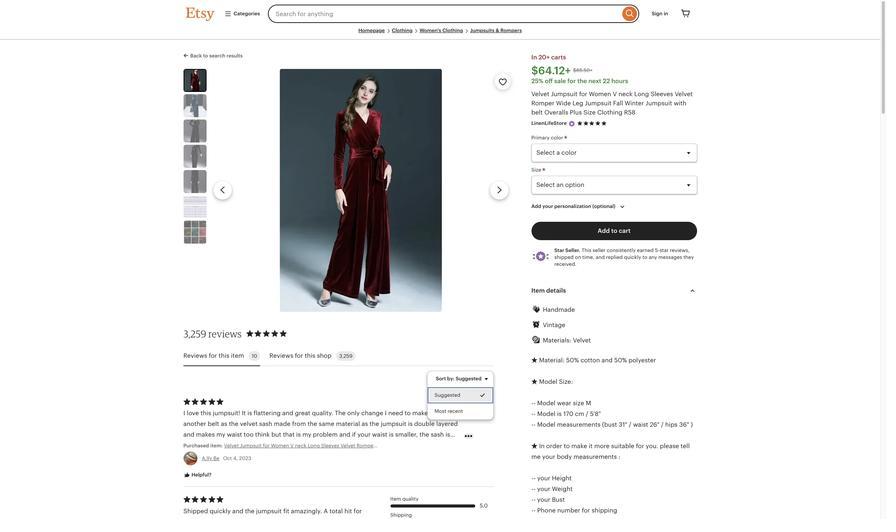 Task type: locate. For each thing, give the bounding box(es) containing it.
0 horizontal spatial jumpsuit
[[256, 508, 282, 515]]

jumpsuits & rompers link
[[471, 28, 522, 33]]

velvet
[[240, 421, 258, 428]]

1 50% from the left
[[567, 357, 579, 364]]

0 vertical spatial 3,259
[[184, 328, 206, 340]]

★ left size:
[[532, 378, 538, 386]]

add inside dropdown button
[[532, 204, 542, 210]]

sleeves
[[651, 91, 674, 98]]

i
[[184, 410, 185, 417], [385, 410, 387, 417]]

details
[[547, 287, 566, 294]]

sash down flattering
[[259, 421, 273, 428]]

please
[[661, 443, 680, 450]]

★ for ★ material: 50% cotton and 50% polyester
[[532, 357, 538, 364]]

size down 'primary'
[[532, 167, 543, 173]]

jumpsuit down women
[[585, 100, 612, 107]]

my down shipped
[[184, 519, 192, 520]]

1 vertical spatial jumpsuit
[[256, 508, 282, 515]]

a
[[324, 508, 328, 515]]

for up leg
[[580, 91, 588, 98]]

belt down 'romper' in the right of the page
[[532, 109, 543, 116]]

any
[[649, 255, 658, 260]]

item:
[[210, 444, 223, 449]]

make inside the i love this jumpsuit!  it is flattering and great quality.  the only change i need to make is use another belt as the velvet sash made from the same material as the jumpsuit is double layered and makes my waist too think but that is my problem and if your waist is smaller, the sash is lovely.  recommend!
[[413, 410, 428, 417]]

1 vertical spatial belt
[[208, 421, 219, 428]]

1 horizontal spatial my
[[217, 432, 226, 439]]

is left most at the bottom of page
[[430, 410, 435, 417]]

in inside '★ in order to make it more suitable for you. please tell me your body measurements :'
[[540, 443, 545, 450]]

to inside the i love this jumpsuit!  it is flattering and great quality.  the only change i need to make is use another belt as the velvet sash made from the same material as the jumpsuit is double layered and makes my waist too think but that is my problem and if your waist is smaller, the sash is lovely.  recommend!
[[405, 410, 411, 417]]

1 horizontal spatial velvet
[[573, 337, 591, 344]]

and up wedding at the bottom left of the page
[[232, 508, 244, 515]]

this seller consistently earned 5-star reviews, shipped on time, and replied quickly to any messages they received.
[[555, 248, 694, 267]]

item quality
[[391, 497, 419, 502]]

★
[[532, 357, 538, 364], [532, 378, 538, 386], [532, 443, 538, 450]]

and left if
[[340, 432, 351, 439]]

0 horizontal spatial quickly
[[210, 508, 231, 515]]

3,259 right shop
[[339, 354, 353, 359]]

0 horizontal spatial clothing
[[392, 28, 413, 33]]

1 ★ from the top
[[532, 357, 538, 364]]

jumpsuit up wide
[[551, 91, 578, 98]]

measurements down the cm
[[558, 421, 601, 429]]

item left details
[[532, 287, 545, 294]]

in left 20+
[[532, 54, 537, 61]]

this for item
[[219, 353, 229, 360]]

add inside button
[[598, 227, 610, 235]]

wear
[[558, 400, 572, 407]]

★ model size:
[[532, 378, 573, 386]]

0 horizontal spatial as
[[221, 421, 227, 428]]

clothing left women's at the top left of page
[[392, 28, 413, 33]]

5.0
[[480, 503, 488, 509]]

clothing link
[[392, 28, 413, 33]]

make left the "it"
[[572, 443, 588, 450]]

add
[[532, 204, 542, 210], [598, 227, 610, 235]]

0 horizontal spatial size
[[532, 167, 543, 173]]

star
[[660, 248, 669, 253]]

is right it
[[248, 410, 252, 417]]

2 horizontal spatial velvet
[[675, 91, 693, 98]]

this left item
[[219, 353, 229, 360]]

0 vertical spatial measurements
[[558, 421, 601, 429]]

your right if
[[358, 432, 371, 439]]

waist left 26"
[[634, 421, 649, 429]]

women's clothing link
[[420, 28, 463, 33]]

item inside dropdown button
[[532, 287, 545, 294]]

★ inside '★ in order to make it more suitable for you. please tell me your body measurements :'
[[532, 443, 538, 450]]

size:
[[559, 378, 573, 386]]

size right plus
[[584, 109, 596, 116]]

purchased
[[184, 444, 209, 449]]

0 horizontal spatial velvet
[[532, 91, 550, 98]]

r58
[[625, 109, 636, 116]]

1 vertical spatial suggested
[[435, 393, 461, 398]]

0 horizontal spatial add
[[532, 204, 542, 210]]

0 horizontal spatial make
[[413, 410, 428, 417]]

in up me at the bottom of page
[[540, 443, 545, 450]]

earned
[[637, 248, 654, 253]]

0 horizontal spatial sash
[[259, 421, 273, 428]]

recommend!
[[204, 442, 243, 450]]

measurements inside '★ in order to make it more suitable for you. please tell me your body measurements :'
[[574, 454, 617, 461]]

this right love
[[201, 410, 211, 417]]

to inside button
[[612, 227, 618, 235]]

neck
[[619, 91, 633, 98]]

25%
[[532, 77, 544, 85]]

3 ★ from the top
[[532, 443, 538, 450]]

cart
[[619, 227, 631, 235]]

your down "order"
[[543, 454, 556, 461]]

1 horizontal spatial 50%
[[615, 357, 628, 364]]

belt
[[532, 109, 543, 116], [208, 421, 219, 428]]

velvet up cotton
[[573, 337, 591, 344]]

to right need
[[405, 410, 411, 417]]

shipped
[[184, 508, 208, 515]]

belt up makes
[[208, 421, 219, 428]]

my down from
[[303, 432, 312, 439]]

tab list
[[184, 347, 494, 367]]

reviews for reviews for this item
[[184, 353, 207, 360]]

the up wedding at the bottom left of the page
[[245, 508, 255, 515]]

the down $85.50+
[[578, 77, 587, 85]]

0 horizontal spatial /
[[586, 411, 589, 418]]

the right from
[[308, 421, 317, 428]]

1 reviews from the left
[[184, 353, 207, 360]]

for left 'you.'
[[637, 443, 645, 450]]

1 horizontal spatial as
[[362, 421, 368, 428]]

2 ★ from the top
[[532, 378, 538, 386]]

2 horizontal spatial my
[[303, 432, 312, 439]]

1 vertical spatial quickly
[[210, 508, 231, 515]]

0 vertical spatial jumpsuit
[[381, 421, 407, 428]]

to down earned
[[643, 255, 648, 260]]

1 horizontal spatial belt
[[532, 109, 543, 116]]

velvet up 'romper' in the right of the page
[[532, 91, 550, 98]]

0 vertical spatial add
[[532, 204, 542, 210]]

is right that
[[296, 432, 301, 439]]

velvet jumpsuit for women v neck long sleeves velvet romper image 7 image
[[184, 221, 207, 244]]

fit
[[284, 508, 290, 515]]

suggested inside dropdown button
[[456, 376, 482, 382]]

a.lly be oct 4, 2023
[[202, 456, 251, 462]]

if
[[352, 432, 356, 439]]

2 horizontal spatial this
[[305, 353, 316, 360]]

i left love
[[184, 410, 185, 417]]

★ left material:
[[532, 357, 538, 364]]

Search for anything text field
[[268, 5, 621, 23]]

50% left the polyester
[[615, 357, 628, 364]]

1 horizontal spatial /
[[629, 421, 632, 429]]

waist down change
[[372, 432, 388, 439]]

smaller,
[[396, 432, 418, 439]]

too
[[244, 432, 254, 439]]

/ right 31"
[[629, 421, 632, 429]]

0 horizontal spatial i
[[184, 410, 185, 417]]

is inside -- model wear size m -- model is 170 cm / 5'8" -- model measurements (bust 31" / waist 26" / hips 36" )
[[558, 411, 562, 418]]

0 vertical spatial quickly
[[625, 255, 642, 260]]

1 horizontal spatial make
[[572, 443, 588, 450]]

tab list containing reviews for this item
[[184, 347, 494, 367]]

body
[[557, 454, 572, 461]]

on
[[575, 255, 582, 260]]

1 horizontal spatial reviews
[[270, 353, 294, 360]]

model left 170
[[538, 411, 556, 418]]

is down the layered
[[446, 432, 451, 439]]

add your personalization (optional)
[[532, 204, 616, 210]]

0 horizontal spatial belt
[[208, 421, 219, 428]]

measurements down the "it"
[[574, 454, 617, 461]]

/ right 26"
[[662, 421, 664, 429]]

primary color
[[532, 135, 565, 141]]

2 reviews from the left
[[270, 353, 294, 360]]

make up double
[[413, 410, 428, 417]]

2 as from the left
[[362, 421, 368, 428]]

-- model wear size m -- model is 170 cm / 5'8" -- model measurements (bust 31" / waist 26" / hips 36" )
[[532, 400, 693, 429]]

in
[[664, 11, 669, 16]]

as down jumpsuit!
[[221, 421, 227, 428]]

item details button
[[525, 282, 704, 300]]

for right the hit in the bottom left of the page
[[354, 508, 362, 515]]

1 as from the left
[[221, 421, 227, 428]]

3,259 inside tab list
[[339, 354, 353, 359]]

quality.
[[312, 410, 333, 417]]

1 horizontal spatial item
[[532, 287, 545, 294]]

quickly down "consistently"
[[625, 255, 642, 260]]

1 vertical spatial item
[[391, 497, 401, 502]]

to up body
[[564, 443, 570, 450]]

1 vertical spatial size
[[532, 167, 543, 173]]

sash down the layered
[[431, 432, 444, 439]]

2 vertical spatial ★
[[532, 443, 538, 450]]

jumpsuit left fit
[[256, 508, 282, 515]]

5'8"
[[590, 411, 601, 418]]

for right number
[[582, 507, 591, 515]]

waist left too
[[227, 432, 242, 439]]

0 horizontal spatial item
[[391, 497, 401, 502]]

suggested up most recent
[[435, 393, 461, 398]]

1 horizontal spatial this
[[219, 353, 229, 360]]

0 vertical spatial in
[[532, 54, 537, 61]]

clothing down search for anything text field on the top
[[443, 28, 463, 33]]

0 vertical spatial make
[[413, 410, 428, 417]]

and right cotton
[[602, 357, 613, 364]]

i left need
[[385, 410, 387, 417]]

2 horizontal spatial /
[[662, 421, 664, 429]]

1 vertical spatial measurements
[[574, 454, 617, 461]]

most recent
[[435, 409, 463, 415]]

add left personalization
[[532, 204, 542, 210]]

menu
[[428, 371, 494, 420]]

1 horizontal spatial size
[[584, 109, 596, 116]]

star_seller image
[[569, 120, 576, 127]]

the down change
[[370, 421, 379, 428]]

velvet
[[532, 91, 550, 98], [675, 91, 693, 98], [573, 337, 591, 344]]

off
[[545, 77, 553, 85]]

the inside shipped quickly and the jumpsuit fit amazingly. a total hit for my brothers wedding
[[245, 508, 255, 515]]

add up seller
[[598, 227, 610, 235]]

2 horizontal spatial clothing
[[598, 109, 623, 116]]

1 vertical spatial ★
[[532, 378, 538, 386]]

fall
[[614, 100, 624, 107]]

layered
[[437, 421, 458, 428]]

20+
[[539, 54, 550, 61]]

the down jumpsuit!
[[229, 421, 239, 428]]

0 horizontal spatial 50%
[[567, 357, 579, 364]]

velvet jumpsuit for women v neck long sleeves velvet romper image 1 image
[[280, 69, 442, 313], [184, 70, 206, 91]]

weight
[[552, 486, 573, 493]]

and inside shipped quickly and the jumpsuit fit amazingly. a total hit for my brothers wedding
[[232, 508, 244, 515]]

1 vertical spatial make
[[572, 443, 588, 450]]

1 vertical spatial in
[[540, 443, 545, 450]]

1 vertical spatial 3,259
[[339, 354, 353, 359]]

only
[[348, 410, 360, 417]]

1 horizontal spatial add
[[598, 227, 610, 235]]

reviews for reviews for this shop
[[270, 353, 294, 360]]

belt inside velvet jumpsuit for women v neck long sleeves velvet romper wide leg jumpsuit fall winter jumpsuit with belt overalls plus size clothing r58
[[532, 109, 543, 116]]

jumpsuit down need
[[381, 421, 407, 428]]

velvet up "with" on the top right of the page
[[675, 91, 693, 98]]

amazingly.
[[291, 508, 322, 515]]

flattering
[[254, 410, 281, 417]]

your left personalization
[[543, 204, 554, 210]]

0 horizontal spatial my
[[184, 519, 192, 520]]

long
[[635, 91, 650, 98]]

quickly up wedding at the bottom left of the page
[[210, 508, 231, 515]]

and up 'made'
[[282, 410, 294, 417]]

as
[[221, 421, 227, 428], [362, 421, 368, 428]]

banner
[[172, 0, 709, 28]]

m
[[586, 400, 592, 407]]

★ for ★ model size:
[[532, 378, 538, 386]]

1 horizontal spatial i
[[385, 410, 387, 417]]

2 horizontal spatial waist
[[634, 421, 649, 429]]

star
[[555, 248, 565, 253]]

hours
[[612, 77, 629, 85]]

/ right the cm
[[586, 411, 589, 418]]

your up phone
[[538, 497, 551, 504]]

and
[[596, 255, 605, 260], [602, 357, 613, 364], [282, 410, 294, 417], [184, 432, 195, 439], [340, 432, 351, 439], [232, 508, 244, 515]]

0 horizontal spatial reviews
[[184, 353, 207, 360]]

sign in button
[[647, 7, 675, 21]]

item for item quality
[[391, 497, 401, 502]]

and down seller
[[596, 255, 605, 260]]

menu bar
[[186, 28, 695, 40]]

add for add to cart
[[598, 227, 610, 235]]

0 horizontal spatial in
[[532, 54, 537, 61]]

reviews down the 3,259 reviews
[[184, 353, 207, 360]]

0 vertical spatial ★
[[532, 357, 538, 364]]

to left cart
[[612, 227, 618, 235]]

0 horizontal spatial waist
[[227, 432, 242, 439]]

sign
[[652, 11, 663, 16]]

size
[[584, 109, 596, 116], [532, 167, 543, 173]]

1 vertical spatial add
[[598, 227, 610, 235]]

1 horizontal spatial in
[[540, 443, 545, 450]]

0 vertical spatial belt
[[532, 109, 543, 116]]

1 horizontal spatial waist
[[372, 432, 388, 439]]

measurements
[[558, 421, 601, 429], [574, 454, 617, 461]]

clothing down fall
[[598, 109, 623, 116]]

suggested right by:
[[456, 376, 482, 382]]

reviews
[[184, 353, 207, 360], [270, 353, 294, 360]]

0 horizontal spatial 3,259
[[184, 328, 206, 340]]

is
[[248, 410, 252, 417], [430, 410, 435, 417], [558, 411, 562, 418], [408, 421, 413, 428], [296, 432, 301, 439], [389, 432, 394, 439], [446, 432, 451, 439]]

0 vertical spatial item
[[532, 287, 545, 294]]

0 vertical spatial suggested
[[456, 376, 482, 382]]

1 horizontal spatial 3,259
[[339, 354, 353, 359]]

None search field
[[268, 5, 640, 23]]

1 horizontal spatial sash
[[431, 432, 444, 439]]

add to cart button
[[532, 222, 698, 240]]

1 horizontal spatial jumpsuit
[[381, 421, 407, 428]]

3,259 up reviews for this item
[[184, 328, 206, 340]]

velvet jumpsuit for women v neck long sleeves velvet romper image 4 image
[[184, 145, 207, 168]]

0 horizontal spatial this
[[201, 410, 211, 417]]

your left height on the bottom of page
[[538, 475, 551, 482]]

★ up me at the bottom of page
[[532, 443, 538, 450]]

this for shop
[[305, 353, 316, 360]]

jumpsuit!
[[213, 410, 240, 417]]

velvet jumpsuit for women v neck long sleeves velvet romper image 3 image
[[184, 120, 207, 143]]

this left shop
[[305, 353, 316, 360]]

item for item details
[[532, 287, 545, 294]]

50% left cotton
[[567, 357, 579, 364]]

make inside '★ in order to make it more suitable for you. please tell me your body measurements :'
[[572, 443, 588, 450]]

is left 170
[[558, 411, 562, 418]]

seller.
[[566, 248, 581, 253]]

3,259 reviews
[[184, 328, 242, 340]]

this inside the i love this jumpsuit!  it is flattering and great quality.  the only change i need to make is use another belt as the velvet sash made from the same material as the jumpsuit is double layered and makes my waist too think but that is my problem and if your waist is smaller, the sash is lovely.  recommend!
[[201, 410, 211, 417]]

31"
[[619, 421, 628, 429]]

1 horizontal spatial quickly
[[625, 255, 642, 260]]

reviews right 10 on the bottom of page
[[270, 353, 294, 360]]

for
[[568, 77, 576, 85], [580, 91, 588, 98], [209, 353, 217, 360], [295, 353, 303, 360], [637, 443, 645, 450], [582, 507, 591, 515], [354, 508, 362, 515]]

item left quality
[[391, 497, 401, 502]]

my up recommend!
[[217, 432, 226, 439]]

as down change
[[362, 421, 368, 428]]

your
[[543, 204, 554, 210], [358, 432, 371, 439], [543, 454, 556, 461], [538, 475, 551, 482], [538, 486, 551, 493], [538, 497, 551, 504]]

carts
[[552, 54, 567, 61]]

this
[[219, 353, 229, 360], [305, 353, 316, 360], [201, 410, 211, 417]]

waist
[[634, 421, 649, 429], [227, 432, 242, 439], [372, 432, 388, 439]]

for right sale
[[568, 77, 576, 85]]

0 vertical spatial size
[[584, 109, 596, 116]]

jumpsuit down sleeves
[[646, 100, 673, 107]]



Task type: describe. For each thing, give the bounding box(es) containing it.
shipped
[[555, 255, 574, 260]]

your inside dropdown button
[[543, 204, 554, 210]]

color
[[551, 135, 564, 141]]

winter
[[625, 100, 645, 107]]

your left weight
[[538, 486, 551, 493]]

reviews,
[[671, 248, 690, 253]]

hips
[[666, 421, 678, 429]]

time,
[[583, 255, 595, 260]]

it
[[589, 443, 593, 450]]

materials:
[[543, 337, 572, 344]]

4,
[[233, 456, 238, 462]]

$64.12+
[[532, 64, 571, 77]]

waist inside -- model wear size m -- model is 170 cm / 5'8" -- model measurements (bust 31" / waist 26" / hips 36" )
[[634, 421, 649, 429]]

2 horizontal spatial jumpsuit
[[646, 100, 673, 107]]

26"
[[650, 421, 660, 429]]

jumpsuits
[[471, 28, 495, 33]]

velvet jumpsuit for women v neck long sleeves velvet romper image 6 image
[[184, 195, 207, 218]]

think
[[255, 432, 270, 439]]

your inside '★ in order to make it more suitable for you. please tell me your body measurements :'
[[543, 454, 556, 461]]

that
[[283, 432, 295, 439]]

for inside velvet jumpsuit for women v neck long sleeves velvet romper wide leg jumpsuit fall winter jumpsuit with belt overalls plus size clothing r58
[[580, 91, 588, 98]]

2 i from the left
[[385, 410, 387, 417]]

cm
[[575, 411, 585, 418]]

menu bar containing homepage
[[186, 28, 695, 40]]

recent
[[448, 409, 463, 415]]

shipped quickly and the jumpsuit fit amazingly. a total hit for my brothers wedding
[[184, 508, 362, 520]]

handmade
[[543, 306, 575, 314]]

with
[[674, 100, 687, 107]]

for inside shipped quickly and the jumpsuit fit amazingly. a total hit for my brothers wedding
[[354, 508, 362, 515]]

add for add your personalization (optional)
[[532, 204, 542, 210]]

a.lly
[[202, 456, 212, 462]]

$85.50+
[[574, 68, 593, 73]]

is left smaller,
[[389, 432, 394, 439]]

sort
[[436, 376, 446, 382]]

tell
[[681, 443, 690, 450]]

this for jumpsuit!
[[201, 410, 211, 417]]

item details
[[532, 287, 566, 294]]

suggested button
[[428, 388, 494, 404]]

★ for ★ in order to make it more suitable for you. please tell me your body measurements :
[[532, 443, 538, 450]]

women
[[589, 91, 612, 98]]

reviews for this shop
[[270, 353, 332, 360]]

leg
[[573, 100, 584, 107]]

search
[[209, 53, 226, 59]]

0 horizontal spatial velvet jumpsuit for women v neck long sleeves velvet romper image 1 image
[[184, 70, 206, 91]]

great
[[295, 410, 311, 417]]

bust
[[552, 497, 565, 504]]

belt inside the i love this jumpsuit!  it is flattering and great quality.  the only change i need to make is use another belt as the velvet sash made from the same material as the jumpsuit is double layered and makes my waist too think but that is my problem and if your waist is smaller, the sash is lovely.  recommend!
[[208, 421, 219, 428]]

item
[[231, 353, 244, 360]]

size
[[573, 400, 585, 407]]

model left wear
[[538, 400, 556, 407]]

makes
[[196, 432, 215, 439]]

shop
[[317, 353, 332, 360]]

jumpsuit inside the i love this jumpsuit!  it is flattering and great quality.  the only change i need to make is use another belt as the velvet sash made from the same material as the jumpsuit is double layered and makes my waist too think but that is my problem and if your waist is smaller, the sash is lovely.  recommend!
[[381, 421, 407, 428]]

1 i from the left
[[184, 410, 185, 417]]

0 vertical spatial sash
[[259, 421, 273, 428]]

★ material: 50% cotton and 50% polyester
[[532, 357, 657, 364]]

problem
[[313, 432, 338, 439]]

results
[[227, 53, 243, 59]]

number
[[558, 507, 581, 515]]

1 horizontal spatial jumpsuit
[[585, 100, 612, 107]]

i love this jumpsuit!  it is flattering and great quality.  the only change i need to make is use another belt as the velvet sash made from the same material as the jumpsuit is double layered and makes my waist too think but that is my problem and if your waist is smaller, the sash is lovely.  recommend!
[[184, 410, 458, 450]]

lovely.
[[184, 442, 202, 450]]

quality
[[403, 497, 419, 502]]

total
[[330, 508, 343, 515]]

consistently
[[607, 248, 636, 253]]

quickly inside this seller consistently earned 5-star reviews, shipped on time, and replied quickly to any messages they received.
[[625, 255, 642, 260]]

velvet jumpsuit for women v neck long sleeves velvet romper wide leg jumpsuit fall winter jumpsuit with belt overalls plus size clothing r58
[[532, 91, 693, 116]]

for inside -- your height -- your weight -- your bust -- phone number for shipping
[[582, 507, 591, 515]]

is up smaller,
[[408, 421, 413, 428]]

primary
[[532, 135, 550, 141]]

plus
[[570, 109, 582, 116]]

linenlifestore
[[532, 121, 567, 126]]

this
[[582, 248, 592, 253]]

quickly inside shipped quickly and the jumpsuit fit amazingly. a total hit for my brothers wedding
[[210, 508, 231, 515]]

25% off sale for the next 22 hours
[[532, 77, 629, 85]]

homepage link
[[359, 28, 385, 33]]

reviews for this item
[[184, 353, 244, 360]]

for left shop
[[295, 353, 303, 360]]

0 horizontal spatial jumpsuit
[[551, 91, 578, 98]]

for down the 3,259 reviews
[[209, 353, 217, 360]]

menu containing suggested
[[428, 371, 494, 420]]

be
[[214, 456, 220, 462]]

(optional)
[[593, 204, 616, 210]]

the down double
[[420, 432, 429, 439]]

for inside '★ in order to make it more suitable for you. please tell me your body measurements :'
[[637, 443, 645, 450]]

from
[[292, 421, 306, 428]]

and up the lovely.
[[184, 432, 195, 439]]

use
[[436, 410, 447, 417]]

1 vertical spatial sash
[[431, 432, 444, 439]]

$64.12+ $85.50+
[[532, 64, 593, 77]]

clothing inside velvet jumpsuit for women v neck long sleeves velvet romper wide leg jumpsuit fall winter jumpsuit with belt overalls plus size clothing r58
[[598, 109, 623, 116]]

next
[[589, 77, 602, 85]]

1 horizontal spatial velvet jumpsuit for women v neck long sleeves velvet romper image 1 image
[[280, 69, 442, 313]]

double
[[415, 421, 435, 428]]

my inside shipped quickly and the jumpsuit fit amazingly. a total hit for my brothers wedding
[[184, 519, 192, 520]]

sign in
[[652, 11, 669, 16]]

your inside the i love this jumpsuit!  it is flattering and great quality.  the only change i need to make is use another belt as the velvet sash made from the same material as the jumpsuit is double layered and makes my waist too think but that is my problem and if your waist is smaller, the sash is lovely.  recommend!
[[358, 432, 371, 439]]

2023
[[239, 456, 251, 462]]

they
[[684, 255, 694, 260]]

size inside velvet jumpsuit for women v neck long sleeves velvet romper wide leg jumpsuit fall winter jumpsuit with belt overalls plus size clothing r58
[[584, 109, 596, 116]]

back to search results
[[190, 53, 243, 59]]

v
[[613, 91, 617, 98]]

replied
[[607, 255, 623, 260]]

to inside '★ in order to make it more suitable for you. please tell me your body measurements :'
[[564, 443, 570, 450]]

homepage
[[359, 28, 385, 33]]

)
[[691, 421, 693, 429]]

most recent button
[[428, 404, 494, 420]]

10
[[252, 354, 257, 359]]

banner containing categories
[[172, 0, 709, 28]]

me
[[532, 454, 541, 461]]

1 horizontal spatial clothing
[[443, 28, 463, 33]]

2 50% from the left
[[615, 357, 628, 364]]

model left size:
[[540, 378, 558, 386]]

measurements inside -- model wear size m -- model is 170 cm / 5'8" -- model measurements (bust 31" / waist 26" / hips 36" )
[[558, 421, 601, 429]]

3,259 for 3,259
[[339, 354, 353, 359]]

suggested inside button
[[435, 393, 461, 398]]

height
[[552, 475, 572, 482]]

velvet jumpsuit for women v neck long sleeves velvet romper image 2 image
[[184, 94, 207, 117]]

velvet jumpsuit for women v neck long sleeves velvet romper image 5 image
[[184, 170, 207, 193]]

3,259 for 3,259 reviews
[[184, 328, 206, 340]]

jumpsuit inside shipped quickly and the jumpsuit fit amazingly. a total hit for my brothers wedding
[[256, 508, 282, 515]]

to inside this seller consistently earned 5-star reviews, shipped on time, and replied quickly to any messages they received.
[[643, 255, 648, 260]]

5-
[[656, 248, 660, 253]]

more
[[595, 443, 610, 450]]

model up "order"
[[538, 421, 556, 429]]

oct
[[223, 456, 232, 462]]

reviews
[[209, 328, 242, 340]]

to right back
[[203, 53, 208, 59]]

materials: velvet
[[543, 337, 591, 344]]

and inside this seller consistently earned 5-star reviews, shipped on time, and replied quickly to any messages they received.
[[596, 255, 605, 260]]

received.
[[555, 261, 577, 267]]

another
[[184, 421, 206, 428]]



Task type: vqa. For each thing, say whether or not it's contained in the screenshot.
rightmost the belt
yes



